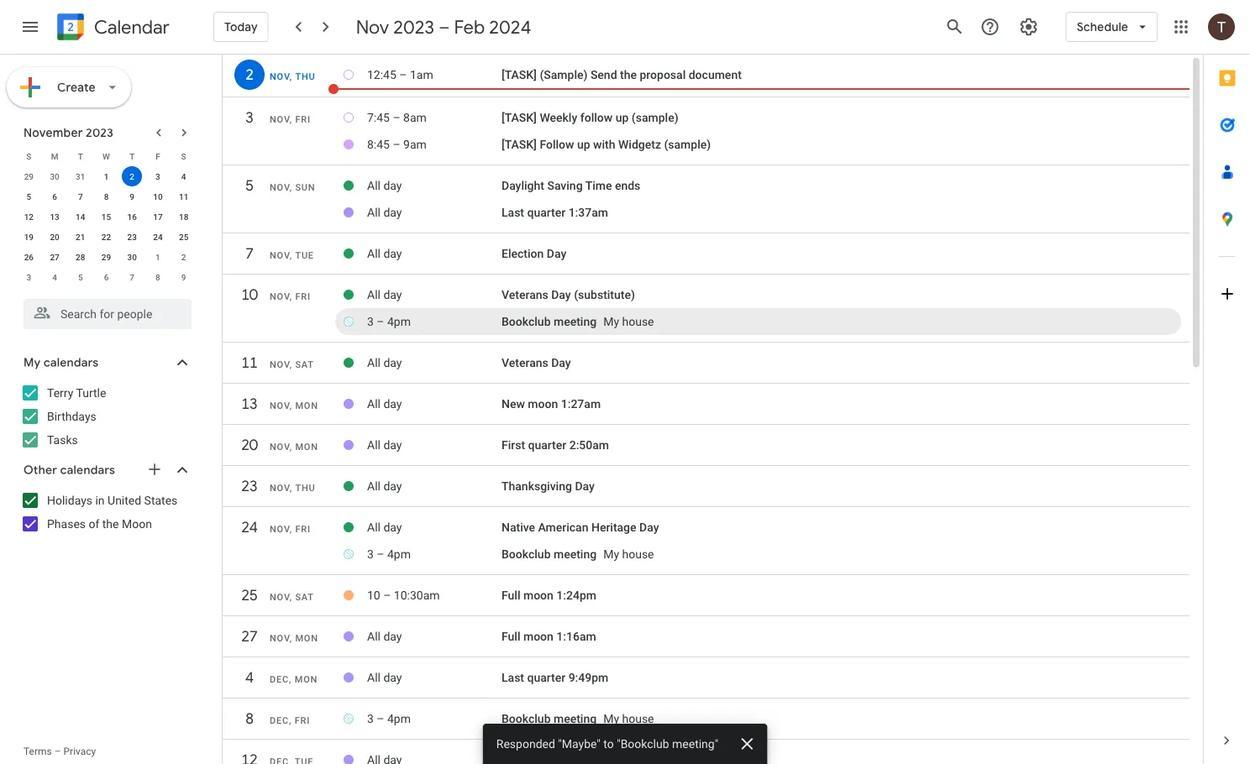 Task type: locate. For each thing, give the bounding box(es) containing it.
2 vertical spatial bookclub meeting my house
[[502, 713, 654, 726]]

moon left 1:24pm
[[524, 589, 554, 603]]

day inside 24 row
[[384, 521, 402, 535]]

fri
[[295, 114, 311, 125], [295, 292, 311, 302], [295, 525, 311, 535], [295, 716, 310, 727]]

s
[[26, 151, 31, 161], [181, 151, 186, 161]]

29 for 29 element
[[102, 252, 111, 262]]

nov inside 7 row
[[270, 251, 290, 261]]

2 3 – 4pm from the top
[[367, 548, 411, 562]]

0 vertical spatial [task]
[[502, 68, 537, 82]]

meeting down veterans day (substitute)
[[554, 315, 597, 329]]

, right the 11 link
[[290, 360, 292, 370]]

23 down 20 link
[[241, 477, 257, 496]]

full up full moon 1:16am
[[502, 589, 521, 603]]

2 bookclub meeting button from the top
[[502, 548, 597, 562]]

mon for 20
[[295, 442, 318, 453]]

0 horizontal spatial 25
[[179, 232, 189, 242]]

day right heritage at the bottom of the page
[[640, 521, 659, 535]]

, for 10
[[290, 292, 292, 302]]

25 inside row
[[241, 586, 257, 606]]

nov , fri right '24' link
[[270, 525, 311, 535]]

nov inside 23 row
[[270, 483, 290, 494]]

house up '"bookclub'
[[622, 713, 654, 726]]

, inside 13 row
[[290, 401, 292, 411]]

other calendars button
[[3, 457, 208, 484]]

last down full moon 1:16am button at bottom left
[[502, 671, 525, 685]]

fri inside 3 row
[[295, 114, 311, 125]]

, inside 4 row
[[289, 675, 292, 686]]

my
[[604, 315, 620, 329], [24, 356, 41, 371], [604, 548, 620, 562], [604, 713, 620, 726]]

23 inside row
[[241, 477, 257, 496]]

bookclub inside row
[[502, 315, 551, 329]]

1 4pm from the top
[[388, 315, 411, 329]]

nov for 23
[[270, 483, 290, 494]]

0 horizontal spatial 23
[[127, 232, 137, 242]]

bookclub meeting my house
[[502, 315, 654, 329], [502, 548, 654, 562], [502, 713, 654, 726]]

3 day from the top
[[384, 247, 402, 261]]

2 vertical spatial 4
[[245, 669, 253, 688]]

row group
[[16, 166, 197, 287]]

nov , fri for 10
[[270, 292, 311, 302]]

13 for 13 element
[[50, 212, 59, 222]]

, for 11
[[290, 360, 292, 370]]

5 all day from the top
[[367, 356, 402, 370]]

– for 8 row
[[377, 713, 385, 726]]

2 nov , thu from the top
[[270, 483, 316, 494]]

[task] inside 2 row
[[502, 68, 537, 82]]

1 vertical spatial thu
[[295, 483, 316, 494]]

1 vertical spatial 30
[[127, 252, 137, 262]]

house for bookclub meeting button in the cell
[[622, 713, 654, 726]]

nov , sat for 11
[[270, 360, 314, 370]]

cell
[[502, 309, 1182, 335], [502, 541, 1182, 568], [502, 706, 1182, 733], [367, 747, 502, 765], [502, 747, 1182, 765]]

last quarter 1:37am button
[[502, 206, 609, 220]]

all inside 23 row
[[367, 480, 381, 494]]

, right '24' link
[[290, 525, 292, 535]]

0 vertical spatial sat
[[295, 360, 314, 370]]

nov , fri for 3
[[270, 114, 311, 125]]

daylight saving time ends button
[[502, 179, 641, 193]]

all day inside 23 row
[[367, 480, 402, 494]]

all inside the 27 row
[[367, 630, 381, 644]]

10 inside row
[[153, 192, 163, 202]]

sat right the 11 link
[[295, 360, 314, 370]]

december 1 element
[[148, 247, 168, 267]]

0 horizontal spatial 6
[[52, 192, 57, 202]]

fri inside 8 row
[[295, 716, 310, 727]]

all day cell for 13
[[367, 391, 502, 418]]

nov right the 11 link
[[270, 360, 290, 370]]

nov , thu
[[270, 71, 316, 82], [270, 483, 316, 494]]

nov for 27
[[270, 634, 290, 644]]

3 – 4pm inside 8 row
[[367, 713, 411, 726]]

all day inside 24 row
[[367, 521, 402, 535]]

, for 27
[[290, 634, 292, 644]]

all day cell for 11
[[367, 350, 502, 377]]

– for 25 row
[[383, 589, 391, 603]]

11 for 11 element
[[179, 192, 189, 202]]

5 for december 5 element
[[78, 272, 83, 282]]

1 nov , sat from the top
[[270, 360, 314, 370]]

moon inside 13 row
[[528, 397, 558, 411]]

house for 24 "row group" bookclub meeting button
[[622, 548, 654, 562]]

all day cell for 5
[[367, 172, 502, 199]]

last down daylight
[[502, 206, 525, 220]]

2 vertical spatial 3 – 4pm
[[367, 713, 411, 726]]

12:45 – 1am
[[367, 68, 434, 82]]

1 horizontal spatial the
[[620, 68, 637, 82]]

dec inside 4 row
[[270, 675, 289, 686]]

0 vertical spatial 3 – 4pm
[[367, 315, 411, 329]]

2 vertical spatial 4pm
[[388, 713, 411, 726]]

day
[[547, 247, 567, 261], [552, 288, 571, 302], [552, 356, 571, 370], [575, 480, 595, 494], [640, 521, 659, 535]]

, for 4
[[289, 675, 292, 686]]

election day button
[[502, 247, 567, 261]]

all day cell
[[367, 172, 502, 199], [367, 199, 502, 226], [367, 240, 502, 267], [367, 282, 502, 309], [367, 350, 502, 377], [367, 391, 502, 418], [367, 432, 502, 459], [367, 473, 502, 500], [367, 514, 502, 541], [367, 624, 502, 651], [367, 665, 502, 692]]

23 for 23 link
[[241, 477, 257, 496]]

2 vertical spatial [task]
[[502, 138, 537, 152]]

6 day from the top
[[384, 397, 402, 411]]

3 all day from the top
[[367, 247, 402, 261]]

7
[[78, 192, 83, 202], [245, 244, 253, 264], [130, 272, 135, 282]]

the inside 2 row
[[620, 68, 637, 82]]

house down heritage at the bottom of the page
[[622, 548, 654, 562]]

all inside 20 row
[[367, 439, 381, 452]]

mon inside 20 row
[[295, 442, 318, 453]]

nov for 2
[[270, 71, 290, 82]]

0 horizontal spatial 7
[[78, 192, 83, 202]]

1 vertical spatial bookclub
[[502, 548, 551, 562]]

– inside 2 row
[[400, 68, 407, 82]]

nov , thu inside 23 row
[[270, 483, 316, 494]]

2 horizontal spatial 8
[[245, 710, 253, 729]]

2 vertical spatial bookclub meeting button
[[502, 713, 597, 726]]

today button
[[214, 7, 269, 47]]

13 up "20" element
[[50, 212, 59, 222]]

sat inside 25 row
[[295, 593, 314, 603]]

2 last from the top
[[502, 671, 525, 685]]

first quarter 2:50am button
[[502, 439, 609, 452]]

day up new moon 1:27am
[[552, 356, 571, 370]]

(sample) right widgetz
[[664, 138, 711, 152]]

nov right 25 link
[[270, 593, 290, 603]]

1 nov , mon from the top
[[270, 401, 318, 411]]

[task] weekly follow up (sample) button
[[502, 111, 679, 125]]

3 3 – 4pm from the top
[[367, 713, 411, 726]]

dec right 4 link
[[270, 675, 289, 686]]

1 horizontal spatial 5
[[78, 272, 83, 282]]

2 house from the top
[[622, 548, 654, 562]]

day inside 10 "row"
[[384, 288, 402, 302]]

nov inside the 27 row
[[270, 634, 290, 644]]

fri for 3
[[295, 114, 311, 125]]

1 vertical spatial 13
[[241, 395, 257, 414]]

7 day from the top
[[384, 439, 402, 452]]

, for 25
[[290, 593, 292, 603]]

, inside 8 row
[[289, 716, 292, 727]]

23 element
[[122, 227, 142, 247]]

all day inside 5 row
[[367, 179, 402, 193]]

25
[[179, 232, 189, 242], [241, 586, 257, 606]]

4 all day cell from the top
[[367, 282, 502, 309]]

0 horizontal spatial 1
[[104, 171, 109, 182]]

s up "october 29" 'element'
[[26, 151, 31, 161]]

the right of in the bottom of the page
[[102, 517, 119, 531]]

day for 7
[[384, 247, 402, 261]]

0 vertical spatial 8
[[104, 192, 109, 202]]

mon inside the 27 row
[[295, 634, 318, 644]]

10 all from the top
[[367, 630, 381, 644]]

5 down 28 element
[[78, 272, 83, 282]]

2 nov , mon from the top
[[270, 442, 318, 453]]

, right 25 link
[[290, 593, 292, 603]]

1 last from the top
[[502, 206, 525, 220]]

3 bookclub meeting my house from the top
[[502, 713, 654, 726]]

nov , sun
[[270, 182, 316, 193]]

day for 24
[[384, 521, 402, 535]]

2 for 2 link
[[245, 65, 253, 84]]

thanksgiving day
[[502, 480, 595, 494]]

sat inside the "11" row
[[295, 360, 314, 370]]

2 horizontal spatial 4
[[245, 669, 253, 688]]

, for 8
[[289, 716, 292, 727]]

day inside 10 "row"
[[552, 288, 571, 302]]

meeting up '"maybe"'
[[554, 713, 597, 726]]

2 nov , sat from the top
[[270, 593, 314, 603]]

2 horizontal spatial 7
[[245, 244, 253, 264]]

calendar heading
[[91, 16, 170, 39]]

2 4pm from the top
[[388, 548, 411, 562]]

nov , mon right 13 link
[[270, 401, 318, 411]]

4pm inside row
[[388, 315, 411, 329]]

1 horizontal spatial 11
[[241, 353, 257, 373]]

1 horizontal spatial 23
[[241, 477, 257, 496]]

20 link
[[235, 430, 265, 461]]

2023
[[394, 15, 435, 39], [86, 125, 114, 140]]

calendars
[[44, 356, 99, 371], [60, 463, 115, 478]]

2 thu from the top
[[295, 483, 316, 494]]

3 house from the top
[[622, 713, 654, 726]]

11 all day cell from the top
[[367, 665, 502, 692]]

october 29 element
[[19, 166, 39, 187]]

day right election
[[547, 247, 567, 261]]

1 dec from the top
[[270, 675, 289, 686]]

7 for the 7 link
[[245, 244, 253, 264]]

5 link
[[235, 171, 265, 201]]

bookclub
[[502, 315, 551, 329], [502, 548, 551, 562], [502, 713, 551, 726]]

veterans up new
[[502, 356, 549, 370]]

None search field
[[0, 293, 208, 330]]

november 2023 grid
[[16, 146, 197, 287]]

1 3 – 4pm from the top
[[367, 315, 411, 329]]

nov inside 13 row
[[270, 401, 290, 411]]

my inside cell
[[604, 713, 620, 726]]

quarter
[[527, 206, 566, 220], [528, 439, 567, 452], [527, 671, 566, 685]]

nov 2023 – feb 2024
[[356, 15, 532, 39]]

5 down "october 29" 'element'
[[26, 192, 31, 202]]

1 down w
[[104, 171, 109, 182]]

united
[[108, 494, 141, 508]]

7 down 30 element
[[130, 272, 135, 282]]

6
[[52, 192, 57, 202], [104, 272, 109, 282]]

nov right 20 link
[[270, 442, 290, 453]]

0 horizontal spatial 20
[[50, 232, 59, 242]]

2:50am
[[570, 439, 609, 452]]

tab list
[[1205, 55, 1251, 718]]

0 horizontal spatial the
[[102, 517, 119, 531]]

all inside 13 row
[[367, 397, 381, 411]]

0 vertical spatial dec
[[270, 675, 289, 686]]

0 vertical spatial bookclub meeting my house
[[502, 315, 654, 329]]

1 house from the top
[[622, 315, 654, 329]]

– inside 8 row
[[377, 713, 385, 726]]

nov for 3
[[270, 114, 290, 125]]

7:45 – 8am cell
[[367, 104, 502, 131]]

1 veterans from the top
[[502, 288, 549, 302]]

22 element
[[96, 227, 116, 247]]

all inside 7 row
[[367, 247, 381, 261]]

9am
[[404, 138, 427, 152]]

moon left 1:16am
[[524, 630, 554, 644]]

5 left the nov , sun
[[245, 176, 253, 195]]

0 horizontal spatial 2
[[130, 171, 135, 182]]

1 vertical spatial meeting
[[554, 548, 597, 562]]

bookclub meeting my house inside 24 "row group"
[[502, 548, 654, 562]]

8 day from the top
[[384, 480, 402, 494]]

row containing 29
[[16, 166, 197, 187]]

10 left 10:30am at the left bottom
[[367, 589, 381, 603]]

nov right 10 link
[[270, 292, 290, 302]]

1 vertical spatial 8
[[156, 272, 160, 282]]

nov , sat for 25
[[270, 593, 314, 603]]

mon
[[295, 401, 318, 411], [295, 442, 318, 453], [295, 634, 318, 644], [295, 675, 318, 686]]

27 down 25 link
[[241, 628, 257, 647]]

1 nov , fri from the top
[[270, 114, 311, 125]]

28
[[76, 252, 85, 262]]

1 vertical spatial last
[[502, 671, 525, 685]]

9 all from the top
[[367, 521, 381, 535]]

full moon 1:16am
[[502, 630, 597, 644]]

3 meeting from the top
[[554, 713, 597, 726]]

0 horizontal spatial 4
[[52, 272, 57, 282]]

3 bookclub meeting button from the top
[[502, 713, 597, 726]]

, inside 5 row
[[290, 182, 292, 193]]

1 sat from the top
[[295, 360, 314, 370]]

all for 4
[[367, 671, 381, 685]]

, right 13 link
[[290, 401, 292, 411]]

1 vertical spatial 7
[[245, 244, 253, 264]]

meeting down native american heritage day button
[[554, 548, 597, 562]]

1 horizontal spatial s
[[181, 151, 186, 161]]

all day cell inside the "11" row
[[367, 350, 502, 377]]

day for 23
[[384, 480, 402, 494]]

t up 2 cell
[[130, 151, 135, 161]]

bookclub inside cell
[[502, 713, 551, 726]]

nov , sat
[[270, 360, 314, 370], [270, 593, 314, 603]]

– inside 10 "row group"
[[377, 315, 385, 329]]

6 all from the top
[[367, 397, 381, 411]]

18 element
[[174, 207, 194, 227]]

1 vertical spatial [task]
[[502, 111, 537, 125]]

25 element
[[174, 227, 194, 247]]

calendars up in
[[60, 463, 115, 478]]

(sample) up widgetz
[[632, 111, 679, 125]]

2 veterans from the top
[[502, 356, 549, 370]]

8:45 – 9am cell
[[367, 131, 502, 158]]

all day for 5
[[367, 179, 402, 193]]

0 horizontal spatial 13
[[50, 212, 59, 222]]

native american heritage day
[[502, 521, 659, 535]]

20 up 27 element
[[50, 232, 59, 242]]

0 horizontal spatial 11
[[179, 192, 189, 202]]

all day cell for 10
[[367, 282, 502, 309]]

0 vertical spatial meeting
[[554, 315, 597, 329]]

nov inside the "11" row
[[270, 360, 290, 370]]

fri inside 24 row
[[295, 525, 311, 535]]

october 31 element
[[70, 166, 91, 187]]

23 inside 'element'
[[127, 232, 137, 242]]

3 bookclub from the top
[[502, 713, 551, 726]]

day left '(substitute)'
[[552, 288, 571, 302]]

2 [task] from the top
[[502, 111, 537, 125]]

2 link
[[235, 60, 265, 90]]

7 all day cell from the top
[[367, 432, 502, 459]]

10 for 10 link
[[241, 285, 257, 305]]

dec right '8' link
[[270, 716, 289, 727]]

sat right 25 link
[[295, 593, 314, 603]]

10 day from the top
[[384, 630, 402, 644]]

calendars for other calendars
[[60, 463, 115, 478]]

3 nov , fri from the top
[[270, 525, 311, 535]]

5 all from the top
[[367, 356, 381, 370]]

[task] left (sample)
[[502, 68, 537, 82]]

– for 3 row
[[393, 111, 401, 125]]

nov , mon for 13
[[270, 401, 318, 411]]

1 nov , thu from the top
[[270, 71, 316, 82]]

row
[[16, 146, 197, 166], [16, 166, 197, 187], [16, 187, 197, 207], [16, 207, 197, 227], [16, 227, 197, 247], [16, 247, 197, 267], [16, 267, 197, 287], [223, 309, 1190, 335], [223, 746, 1190, 765]]

1 vertical spatial 6
[[104, 272, 109, 282]]

up
[[616, 111, 629, 125], [577, 138, 591, 152]]

row group containing 29
[[16, 166, 197, 287]]

2 full from the top
[[502, 630, 521, 644]]

fri right '24' link
[[295, 525, 311, 535]]

f
[[156, 151, 160, 161]]

4 up 11 element
[[181, 171, 186, 182]]

3 – 4pm cell for bookclub meeting button in the cell
[[367, 706, 502, 733]]

quarter down full moon 1:16am button at bottom left
[[527, 671, 566, 685]]

, right 23 link
[[290, 483, 292, 494]]

0 vertical spatial 13
[[50, 212, 59, 222]]

settings menu image
[[1019, 17, 1040, 37]]

0 vertical spatial 23
[[127, 232, 137, 242]]

nov for 5
[[270, 182, 290, 193]]

12
[[24, 212, 34, 222]]

24 down the 17
[[153, 232, 163, 242]]

1 bookclub meeting my house from the top
[[502, 315, 654, 329]]

12 element
[[19, 207, 39, 227]]

7 all day from the top
[[367, 439, 402, 452]]

10 row
[[223, 280, 1190, 319]]

0 vertical spatial bookclub meeting button
[[502, 315, 597, 329]]

0 horizontal spatial 9
[[130, 192, 135, 202]]

4pm for 3 – 4pm cell inside 24 "row group"
[[388, 548, 411, 562]]

house for third bookclub meeting button from the bottom
[[622, 315, 654, 329]]

1 vertical spatial nov , fri
[[270, 292, 311, 302]]

13 inside november 2023 grid
[[50, 212, 59, 222]]

0 vertical spatial house
[[622, 315, 654, 329]]

, inside 20 row
[[290, 442, 292, 453]]

1 horizontal spatial t
[[130, 151, 135, 161]]

6 all day from the top
[[367, 397, 402, 411]]

20 row
[[223, 430, 1190, 469]]

full for 27
[[502, 630, 521, 644]]

fri right 3 'link'
[[295, 114, 311, 125]]

10 all day cell from the top
[[367, 624, 502, 651]]

29 down 22
[[102, 252, 111, 262]]

nov , fri for 24
[[270, 525, 311, 535]]

nov right 23 link
[[270, 483, 290, 494]]

nov , mon inside 20 row
[[270, 442, 318, 453]]

3 – 4pm inside 24 "row group"
[[367, 548, 411, 562]]

3 link
[[235, 103, 265, 133]]

all day cell for 23
[[367, 473, 502, 500]]

7 up 14 element
[[78, 192, 83, 202]]

2 horizontal spatial 10
[[367, 589, 381, 603]]

, right 3 'link'
[[290, 114, 292, 125]]

1 vertical spatial nov , sat
[[270, 593, 314, 603]]

1 vertical spatial 1
[[156, 252, 160, 262]]

0 vertical spatial thu
[[295, 71, 316, 82]]

nov inside 10 "row"
[[270, 292, 290, 302]]

bookclub up responded
[[502, 713, 551, 726]]

9 day from the top
[[384, 521, 402, 535]]

sat
[[295, 360, 314, 370], [295, 593, 314, 603]]

2 dec from the top
[[270, 716, 289, 727]]

0 vertical spatial 2
[[245, 65, 253, 84]]

4pm inside 8 row
[[388, 713, 411, 726]]

3 3 – 4pm cell from the top
[[367, 706, 502, 733]]

1 full from the top
[[502, 589, 521, 603]]

s right the f
[[181, 151, 186, 161]]

1 day from the top
[[384, 179, 402, 193]]

thu inside 2 row
[[295, 71, 316, 82]]

28 element
[[70, 247, 91, 267]]

1 vertical spatial 3 – 4pm
[[367, 548, 411, 562]]

meeting
[[554, 315, 597, 329], [554, 548, 597, 562], [554, 713, 597, 726]]

dec , fri
[[270, 716, 310, 727]]

all day cell inside 4 row
[[367, 665, 502, 692]]

mon right 20 link
[[295, 442, 318, 453]]

nov inside 3 row
[[270, 114, 290, 125]]

10 element
[[148, 187, 168, 207]]

day for 23
[[575, 480, 595, 494]]

0 vertical spatial 30
[[50, 171, 59, 182]]

meeting for 24 "row group" bookclub meeting button
[[554, 548, 597, 562]]

3 – 4pm cell inside 24 "row group"
[[367, 541, 502, 568]]

all for 24
[[367, 521, 381, 535]]

24 inside row
[[241, 518, 257, 538]]

, inside the "11" row
[[290, 360, 292, 370]]

nov , sat right 25 link
[[270, 593, 314, 603]]

30 for october 30 'element'
[[50, 171, 59, 182]]

all inside 4 row
[[367, 671, 381, 685]]

11
[[179, 192, 189, 202], [241, 353, 257, 373]]

october 30 element
[[45, 166, 65, 187]]

terms – privacy
[[24, 746, 96, 758]]

3 all day cell from the top
[[367, 240, 502, 267]]

2 row
[[223, 60, 1190, 98]]

1 vertical spatial 2
[[130, 171, 135, 182]]

all day for 7
[[367, 247, 402, 261]]

1 vertical spatial house
[[622, 548, 654, 562]]

moon
[[122, 517, 152, 531]]

up right "follow" on the left of page
[[616, 111, 629, 125]]

0 vertical spatial nov , fri
[[270, 114, 311, 125]]

[task] follow up with widgetz (sample) button
[[502, 138, 711, 152]]

nov for 11
[[270, 360, 290, 370]]

8 all day from the top
[[367, 480, 402, 494]]

row containing 5
[[16, 187, 197, 207]]

13
[[50, 212, 59, 222], [241, 395, 257, 414]]

1 [task] from the top
[[502, 68, 537, 82]]

nov , mon up the dec , mon
[[270, 634, 318, 644]]

1 all day from the top
[[367, 179, 402, 193]]

day for 5
[[384, 179, 402, 193]]

2 vertical spatial 8
[[245, 710, 253, 729]]

3 4pm from the top
[[388, 713, 411, 726]]

nov for 24
[[270, 525, 290, 535]]

23 link
[[235, 472, 265, 502]]

6 all day cell from the top
[[367, 391, 502, 418]]

2 bookclub from the top
[[502, 548, 551, 562]]

all inside 10 "row"
[[367, 288, 381, 302]]

2 vertical spatial meeting
[[554, 713, 597, 726]]

3 nov , mon from the top
[[270, 634, 318, 644]]

5 inside row
[[245, 176, 253, 195]]

1 vertical spatial veterans
[[502, 356, 549, 370]]

add other calendars image
[[146, 461, 163, 478]]

0 vertical spatial 25
[[179, 232, 189, 242]]

, for 7
[[290, 251, 292, 261]]

1 vertical spatial 23
[[241, 477, 257, 496]]

1 horizontal spatial 1
[[156, 252, 160, 262]]

(sample)
[[632, 111, 679, 125], [664, 138, 711, 152]]

15 element
[[96, 207, 116, 227]]

8 all day cell from the top
[[367, 473, 502, 500]]

1 all from the top
[[367, 179, 381, 193]]

9 all day from the top
[[367, 521, 402, 535]]

3 inside 24 "row group"
[[367, 548, 374, 562]]

all day cell for 4
[[367, 665, 502, 692]]

december 4 element
[[45, 267, 65, 287]]

16 element
[[122, 207, 142, 227]]

3 inside 'link'
[[245, 108, 253, 127]]

10 all day from the top
[[367, 630, 402, 644]]

all day inside the 27 row
[[367, 630, 402, 644]]

sat for 25
[[295, 593, 314, 603]]

1 horizontal spatial 13
[[241, 395, 257, 414]]

bookclub meeting button down american
[[502, 548, 597, 562]]

1 bookclub meeting button from the top
[[502, 315, 597, 329]]

states
[[144, 494, 178, 508]]

day inside 4 row
[[384, 671, 402, 685]]

4 down 27 element
[[52, 272, 57, 282]]

all day for 11
[[367, 356, 402, 370]]

8 up 15 element
[[104, 192, 109, 202]]

2 3 – 4pm cell from the top
[[367, 541, 502, 568]]

24 down 23 link
[[241, 518, 257, 538]]

4 inside row
[[245, 669, 253, 688]]

moon
[[528, 397, 558, 411], [524, 589, 554, 603], [524, 630, 554, 644]]

30 inside 'element'
[[50, 171, 59, 182]]

7 all from the top
[[367, 439, 381, 452]]

4
[[181, 171, 186, 182], [52, 272, 57, 282], [245, 669, 253, 688]]

0 horizontal spatial 10
[[153, 192, 163, 202]]

4 all from the top
[[367, 288, 381, 302]]

2 meeting from the top
[[554, 548, 597, 562]]

– inside 24 "row group"
[[377, 548, 385, 562]]

1 bookclub from the top
[[502, 315, 551, 329]]

19
[[24, 232, 34, 242]]

phases of the moon
[[47, 517, 152, 531]]

2 vertical spatial 10
[[367, 589, 381, 603]]

follow
[[540, 138, 575, 152]]

main drawer image
[[20, 17, 40, 37]]

1 horizontal spatial 20
[[241, 436, 257, 455]]

9:49pm
[[569, 671, 609, 685]]

2 nov , fri from the top
[[270, 292, 311, 302]]

up inside 3 row
[[616, 111, 629, 125]]

2 vertical spatial 7
[[130, 272, 135, 282]]

veterans down election
[[502, 288, 549, 302]]

1 vertical spatial 25
[[241, 586, 257, 606]]

10 for 10 element
[[153, 192, 163, 202]]

13 row
[[223, 389, 1190, 428]]

1 vertical spatial 10
[[241, 285, 257, 305]]

11 up 13 link
[[241, 353, 257, 373]]

29 inside 'element'
[[24, 171, 34, 182]]

grid
[[223, 55, 1190, 765]]

grid containing 2
[[223, 55, 1190, 765]]

december 6 element
[[96, 267, 116, 287]]

25 row
[[223, 581, 1190, 620]]

9 all day cell from the top
[[367, 514, 502, 541]]

10 – 10:30am cell
[[367, 583, 502, 609]]

all day inside the "11" row
[[367, 356, 402, 370]]

11 all day from the top
[[367, 671, 402, 685]]

moon inside the 27 row
[[524, 630, 554, 644]]

1 all day cell from the top
[[367, 172, 502, 199]]

, inside 2 row
[[290, 71, 292, 82]]

4 day from the top
[[384, 288, 402, 302]]

all inside 24 row
[[367, 521, 381, 535]]

[task] for 3
[[502, 111, 537, 125]]

0 horizontal spatial 2023
[[86, 125, 114, 140]]

1 horizontal spatial 2023
[[394, 15, 435, 39]]

day for 11
[[552, 356, 571, 370]]

0 vertical spatial nov , sat
[[270, 360, 314, 370]]

0 vertical spatial quarter
[[527, 206, 566, 220]]

2 bookclub meeting my house from the top
[[502, 548, 654, 562]]

december 3 element
[[19, 267, 39, 287]]

1 s from the left
[[26, 151, 31, 161]]

nov , mon for 20
[[270, 442, 318, 453]]

3 all from the top
[[367, 247, 381, 261]]

9
[[130, 192, 135, 202], [181, 272, 186, 282]]

0 horizontal spatial t
[[78, 151, 83, 161]]

quarter right first
[[528, 439, 567, 452]]

quarter down saving
[[527, 206, 566, 220]]

8 inside row
[[245, 710, 253, 729]]

11 all from the top
[[367, 671, 381, 685]]

, up the dec , mon
[[290, 634, 292, 644]]

day down 2:50am
[[575, 480, 595, 494]]

1 vertical spatial full
[[502, 630, 521, 644]]

mon up the dec , mon
[[295, 634, 318, 644]]

, inside 3 row
[[290, 114, 292, 125]]

2 t from the left
[[130, 151, 135, 161]]

0 vertical spatial nov , thu
[[270, 71, 316, 82]]

moon for 27
[[524, 630, 554, 644]]

thanksgiving day button
[[502, 480, 595, 494]]

mon right 13 link
[[295, 401, 318, 411]]

1 thu from the top
[[295, 71, 316, 82]]

the right send
[[620, 68, 637, 82]]

first
[[502, 439, 525, 452]]

2023 up 1am
[[394, 15, 435, 39]]

3 row
[[223, 103, 1190, 141]]

1 horizontal spatial 2
[[181, 252, 186, 262]]

2 sat from the top
[[295, 593, 314, 603]]

1 vertical spatial nov , mon
[[270, 442, 318, 453]]

nov , fri right 10 link
[[270, 292, 311, 302]]

0 horizontal spatial up
[[577, 138, 591, 152]]

day inside 7 row
[[547, 247, 567, 261]]

last
[[502, 206, 525, 220], [502, 671, 525, 685]]

2 vertical spatial 3 – 4pm cell
[[367, 706, 502, 733]]

1 horizontal spatial 29
[[102, 252, 111, 262]]

3 – 4pm cell for 24 "row group" bookclub meeting button
[[367, 541, 502, 568]]

house down '(substitute)'
[[622, 315, 654, 329]]

0 vertical spatial moon
[[528, 397, 558, 411]]

all for 20
[[367, 439, 381, 452]]

27 inside row
[[241, 628, 257, 647]]

9 down december 2 element
[[181, 272, 186, 282]]

other calendars list
[[3, 488, 208, 538]]

nov , thu inside 2 row
[[270, 71, 316, 82]]

1 vertical spatial 3 – 4pm cell
[[367, 541, 502, 568]]

2 horizontal spatial 5
[[245, 176, 253, 195]]

20 for "20" element
[[50, 232, 59, 242]]

0 vertical spatial 4
[[181, 171, 186, 182]]

american
[[538, 521, 589, 535]]

house inside cell
[[622, 713, 654, 726]]

nov , thu right 2 link
[[270, 71, 316, 82]]

, inside 24 row
[[290, 525, 292, 535]]

24 row group
[[223, 513, 1190, 576]]

5 all day cell from the top
[[367, 350, 502, 377]]

3 – 4pm cell
[[367, 309, 502, 335], [367, 541, 502, 568], [367, 706, 502, 733]]

4 down 27 link
[[245, 669, 253, 688]]

all inside 5 row
[[367, 179, 381, 193]]

nov , fri right 3 'link'
[[270, 114, 311, 125]]

2 all day from the top
[[367, 206, 402, 220]]

bookclub meeting my house down native american heritage day button
[[502, 548, 654, 562]]

24 inside november 2023 grid
[[153, 232, 163, 242]]

0 vertical spatial the
[[620, 68, 637, 82]]

1:16am
[[557, 630, 597, 644]]

1 horizontal spatial 9
[[181, 272, 186, 282]]

2023 up w
[[86, 125, 114, 140]]

1 vertical spatial 11
[[241, 353, 257, 373]]

19 element
[[19, 227, 39, 247]]

all day cell for 27
[[367, 624, 502, 651]]

terry turtle
[[47, 386, 106, 400]]

2 inside cell
[[130, 171, 135, 182]]

5 for "5" link
[[245, 176, 253, 195]]

0 vertical spatial last
[[502, 206, 525, 220]]

nov up 12:45
[[356, 15, 389, 39]]

nov for 10
[[270, 292, 290, 302]]

nov , sat right the 11 link
[[270, 360, 314, 370]]

6 up 13 element
[[52, 192, 57, 202]]

1 3 – 4pm cell from the top
[[367, 309, 502, 335]]

day inside 23 row
[[384, 480, 402, 494]]

day for 4
[[384, 671, 402, 685]]

[task] left the follow
[[502, 138, 537, 152]]

row containing 26
[[16, 247, 197, 267]]

other calendars
[[24, 463, 115, 478]]

25 down 18
[[179, 232, 189, 242]]

all day inside 4 row
[[367, 671, 402, 685]]

7 for december 7 element
[[130, 272, 135, 282]]

29
[[24, 171, 34, 182], [102, 252, 111, 262]]

8 link
[[235, 704, 265, 735]]

2 vertical spatial bookclub
[[502, 713, 551, 726]]

1 vertical spatial quarter
[[528, 439, 567, 452]]

27 up the december 4 element
[[50, 252, 59, 262]]

10:30am
[[394, 589, 440, 603]]

10 inside "row"
[[241, 285, 257, 305]]

fri down the dec , mon
[[295, 716, 310, 727]]

bookclub meeting my house down veterans day (substitute)
[[502, 315, 654, 329]]

dec for 4
[[270, 675, 289, 686]]

8 all from the top
[[367, 480, 381, 494]]

[task] (sample) send the proposal document button
[[502, 68, 742, 82]]

2 vertical spatial quarter
[[527, 671, 566, 685]]

bookclub meeting my house up '"maybe"'
[[502, 713, 654, 726]]

5 day from the top
[[384, 356, 402, 370]]

7 inside grid
[[245, 244, 253, 264]]

13 for 13 link
[[241, 395, 257, 414]]

11 row
[[223, 348, 1190, 387]]

holidays
[[47, 494, 92, 508]]

up left the with
[[577, 138, 591, 152]]

create button
[[7, 67, 131, 108]]

2 day from the top
[[384, 206, 402, 220]]

17 element
[[148, 207, 168, 227]]

11 up 18
[[179, 192, 189, 202]]

2 all from the top
[[367, 206, 381, 220]]

3 – 4pm for 3 – 4pm cell inside 24 "row group"
[[367, 548, 411, 562]]

11 day from the top
[[384, 671, 402, 685]]

3 – 4pm cell inside 10 "row group"
[[367, 309, 502, 335]]

bookclub meeting my house inside cell
[[502, 713, 654, 726]]

nov right 13 link
[[270, 401, 290, 411]]

follow
[[581, 111, 613, 125]]

10 – 10:30am
[[367, 589, 440, 603]]

8 down 4 link
[[245, 710, 253, 729]]

4 all day from the top
[[367, 288, 402, 302]]

, inside 7 row
[[290, 251, 292, 261]]

all for 27
[[367, 630, 381, 644]]

day inside the "11" row
[[552, 356, 571, 370]]

, inside the 27 row
[[290, 634, 292, 644]]

mon up the dec , fri
[[295, 675, 318, 686]]

t up the 'october 31' element at the left of page
[[78, 151, 83, 161]]

1 meeting from the top
[[554, 315, 597, 329]]

day for 10
[[384, 288, 402, 302]]

day inside 7 row
[[384, 247, 402, 261]]

bookclub meeting button
[[502, 315, 597, 329], [502, 548, 597, 562], [502, 713, 597, 726]]

1 horizontal spatial up
[[616, 111, 629, 125]]

1 vertical spatial 2023
[[86, 125, 114, 140]]

0 horizontal spatial 30
[[50, 171, 59, 182]]

, right 2 link
[[290, 71, 292, 82]]



Task type: vqa. For each thing, say whether or not it's contained in the screenshot.


Task type: describe. For each thing, give the bounding box(es) containing it.
veterans for 10
[[502, 288, 549, 302]]

bookclub meeting my house for 8 row
[[502, 713, 654, 726]]

schedule
[[1077, 19, 1129, 34]]

other
[[24, 463, 57, 478]]

cell inside 8 row
[[502, 706, 1182, 733]]

time
[[586, 179, 612, 193]]

day for 11
[[384, 356, 402, 370]]

1am
[[410, 68, 434, 82]]

(substitute)
[[574, 288, 635, 302]]

all day for 10
[[367, 288, 402, 302]]

14 element
[[70, 207, 91, 227]]

1:37am
[[569, 206, 609, 220]]

2023 for nov
[[394, 15, 435, 39]]

terms
[[24, 746, 52, 758]]

"bookclub
[[617, 738, 670, 752]]

heritage
[[592, 521, 637, 535]]

13 link
[[235, 389, 265, 419]]

3 row group
[[223, 103, 1190, 166]]

bookclub meeting my house for 24 "row group"
[[502, 548, 654, 562]]

29 for "october 29" 'element'
[[24, 171, 34, 182]]

election day
[[502, 247, 567, 261]]

my calendars button
[[3, 350, 208, 377]]

w
[[103, 151, 110, 161]]

mon for 27
[[295, 634, 318, 644]]

terry
[[47, 386, 73, 400]]

3 – 4pm for 3 – 4pm cell inside 10 "row group"
[[367, 315, 411, 329]]

0 vertical spatial 1
[[104, 171, 109, 182]]

nov for 25
[[270, 593, 290, 603]]

moon for 13
[[528, 397, 558, 411]]

birthdays
[[47, 410, 96, 424]]

0 horizontal spatial 8
[[104, 192, 109, 202]]

nov for 7
[[270, 251, 290, 261]]

last quarter 9:49pm button
[[502, 671, 609, 685]]

[task] (sample) send the proposal document
[[502, 68, 742, 82]]

row containing 19
[[16, 227, 197, 247]]

1:27am
[[561, 397, 601, 411]]

privacy link
[[63, 746, 96, 758]]

12:45 – 1am cell
[[367, 61, 502, 88]]

, for 24
[[290, 525, 292, 535]]

8 for '8' link
[[245, 710, 253, 729]]

schedule button
[[1066, 7, 1158, 47]]

3 inside 8 row
[[367, 713, 374, 726]]

2 for december 2 element
[[181, 252, 186, 262]]

Search for people text field
[[34, 299, 182, 330]]

privacy
[[63, 746, 96, 758]]

4pm for 3 – 4pm cell inside 10 "row group"
[[388, 315, 411, 329]]

– for 24 "row group"
[[377, 548, 385, 562]]

create
[[57, 80, 96, 95]]

, for 2
[[290, 71, 292, 82]]

my inside 10 "row group"
[[604, 315, 620, 329]]

8 row
[[223, 704, 1190, 743]]

5 row
[[223, 171, 1190, 209]]

27 element
[[45, 247, 65, 267]]

0 vertical spatial 9
[[130, 192, 135, 202]]

30 element
[[122, 247, 142, 267]]

dec for 8
[[270, 716, 289, 727]]

4pm for 3 – 4pm cell within 8 row
[[388, 713, 411, 726]]

new
[[502, 397, 525, 411]]

december 7 element
[[122, 267, 142, 287]]

5 row group
[[223, 171, 1190, 234]]

23 for the 23 'element' at top
[[127, 232, 137, 242]]

18
[[179, 212, 189, 222]]

2, today element
[[122, 166, 142, 187]]

12:45
[[367, 68, 397, 82]]

13 element
[[45, 207, 65, 227]]

(sample) inside 3 row
[[632, 111, 679, 125]]

3 inside 10 "row group"
[[367, 315, 374, 329]]

3 – 4pm for 3 – 4pm cell within 8 row
[[367, 713, 411, 726]]

widgetz
[[619, 138, 662, 152]]

last quarter 1:37am
[[502, 206, 609, 220]]

veterans day (substitute) button
[[502, 288, 635, 302]]

december 5 element
[[70, 267, 91, 287]]

20 for 20 link
[[241, 436, 257, 455]]

4 row
[[223, 663, 1190, 702]]

mon for 13
[[295, 401, 318, 411]]

tue
[[295, 251, 314, 261]]

24 for 24 element
[[153, 232, 163, 242]]

meeting for third bookclub meeting button from the bottom
[[554, 315, 597, 329]]

thu for 23
[[295, 483, 316, 494]]

full moon 1:24pm button
[[502, 589, 597, 603]]

nov for 20
[[270, 442, 290, 453]]

30 for 30 element
[[127, 252, 137, 262]]

7:45 – 8am
[[367, 111, 427, 125]]

november 2023
[[24, 125, 114, 140]]

bookclub for bookclub meeting button in the cell
[[502, 713, 551, 726]]

16
[[127, 212, 137, 222]]

3 [task] from the top
[[502, 138, 537, 152]]

, for 3
[[290, 114, 292, 125]]

holidays in united states
[[47, 494, 178, 508]]

quarter for 20
[[528, 439, 567, 452]]

, for 20
[[290, 442, 292, 453]]

veterans day (substitute)
[[502, 288, 635, 302]]

bookclub meeting my house inside 10 "row group"
[[502, 315, 654, 329]]

meeting"
[[673, 738, 719, 752]]

all day cell for 20
[[367, 432, 502, 459]]

with
[[594, 138, 616, 152]]

27 for 27 link
[[241, 628, 257, 647]]

2 row group
[[223, 60, 1190, 98]]

today
[[224, 19, 258, 34]]

4 for the december 4 element
[[52, 272, 57, 282]]

0 vertical spatial 7
[[78, 192, 83, 202]]

4 link
[[235, 663, 265, 694]]

all day for 27
[[367, 630, 402, 644]]

9 inside "element"
[[181, 272, 186, 282]]

24 element
[[148, 227, 168, 247]]

nov , thu for 23
[[270, 483, 316, 494]]

veterans day button
[[502, 356, 571, 370]]

1 vertical spatial (sample)
[[664, 138, 711, 152]]

veterans for 11
[[502, 356, 549, 370]]

my inside 24 "row group"
[[604, 548, 620, 562]]

17
[[153, 212, 163, 222]]

all for 11
[[367, 356, 381, 370]]

all for 7
[[367, 247, 381, 261]]

terms link
[[24, 746, 52, 758]]

1:24pm
[[557, 589, 597, 603]]

quarter inside 5 row group
[[527, 206, 566, 220]]

11 link
[[235, 348, 265, 378]]

new moon 1:27am button
[[502, 397, 601, 411]]

fri for 8
[[295, 716, 310, 727]]

december 9 element
[[174, 267, 194, 287]]

[task] weekly follow up (sample)
[[502, 111, 679, 125]]

0 horizontal spatial 5
[[26, 192, 31, 202]]

2 cell
[[119, 166, 145, 187]]

m
[[51, 151, 58, 161]]

2023 for november
[[86, 125, 114, 140]]

10 row group
[[223, 280, 1190, 343]]

10 link
[[235, 280, 265, 310]]

21
[[76, 232, 85, 242]]

22
[[102, 232, 111, 242]]

phases
[[47, 517, 86, 531]]

26
[[24, 252, 34, 262]]

all day for 4
[[367, 671, 402, 685]]

all day cell for 24
[[367, 514, 502, 541]]

all for 13
[[367, 397, 381, 411]]

"maybe"
[[558, 738, 601, 752]]

veterans day
[[502, 356, 571, 370]]

2 s from the left
[[181, 151, 186, 161]]

my calendars list
[[3, 380, 208, 454]]

native
[[502, 521, 536, 535]]

calendar element
[[54, 10, 170, 47]]

calendar
[[94, 16, 170, 39]]

document
[[689, 68, 742, 82]]

thanksgiving
[[502, 480, 572, 494]]

responded
[[497, 738, 556, 752]]

bookclub meeting button for 24 "row group"
[[502, 548, 597, 562]]

1 t from the left
[[78, 151, 83, 161]]

send
[[591, 68, 617, 82]]

8:45 – 9am
[[367, 138, 427, 152]]

2 all day cell from the top
[[367, 199, 502, 226]]

21 element
[[70, 227, 91, 247]]

day for 27
[[384, 630, 402, 644]]

11 element
[[174, 187, 194, 207]]

of
[[89, 517, 99, 531]]

all day cell for 7
[[367, 240, 502, 267]]

26 element
[[19, 247, 39, 267]]

[task] follow up with widgetz (sample)
[[502, 138, 711, 152]]

24 row
[[223, 513, 1190, 551]]

row containing 3 – 4pm
[[223, 309, 1190, 335]]

29 element
[[96, 247, 116, 267]]

the inside the other calendars list
[[102, 517, 119, 531]]

row containing s
[[16, 146, 197, 166]]

last quarter 9:49pm
[[502, 671, 609, 685]]

day for 7
[[547, 247, 567, 261]]

25 for 25 link
[[241, 586, 257, 606]]

25 for 25 element
[[179, 232, 189, 242]]

to
[[604, 738, 614, 752]]

all day for 20
[[367, 439, 402, 452]]

all for 5
[[367, 179, 381, 193]]

31
[[76, 171, 85, 182]]

20 element
[[45, 227, 65, 247]]

3 – 4pm cell for third bookclub meeting button from the bottom
[[367, 309, 502, 335]]

row containing 12
[[16, 207, 197, 227]]

4 for 4 link
[[245, 669, 253, 688]]

, for 13
[[290, 401, 292, 411]]

nov , tue
[[270, 251, 314, 261]]

proposal
[[640, 68, 686, 82]]

day inside 24 row
[[640, 521, 659, 535]]

my inside dropdown button
[[24, 356, 41, 371]]

moon for 25
[[524, 589, 554, 603]]

december 8 element
[[148, 267, 168, 287]]

all day for 13
[[367, 397, 402, 411]]

tasks
[[47, 433, 78, 447]]

bookclub meeting button for 8 row
[[502, 713, 597, 726]]

1 horizontal spatial 4
[[181, 171, 186, 182]]

nov , mon for 27
[[270, 634, 318, 644]]

daylight
[[502, 179, 545, 193]]

7 link
[[235, 239, 265, 269]]

0 vertical spatial 6
[[52, 192, 57, 202]]

bookclub for 24 "row group" bookclub meeting button
[[502, 548, 551, 562]]

sat for 11
[[295, 360, 314, 370]]

all day for 24
[[367, 521, 402, 535]]

– for 3 row group at top
[[393, 138, 401, 152]]

8am
[[404, 111, 427, 125]]

responded "maybe" to "bookclub meeting"
[[497, 738, 719, 752]]

[task] for 2
[[502, 68, 537, 82]]

dec , mon
[[270, 675, 318, 686]]

feb
[[454, 15, 485, 39]]

december 2 element
[[174, 247, 194, 267]]

election
[[502, 247, 544, 261]]

full moon 1:16am button
[[502, 630, 597, 644]]

2 for 2, today element
[[130, 171, 135, 182]]

7 row
[[223, 239, 1190, 277]]

6 inside the december 6 element
[[104, 272, 109, 282]]

27 row
[[223, 622, 1190, 661]]

23 row
[[223, 472, 1190, 510]]

row containing 3
[[16, 267, 197, 287]]



